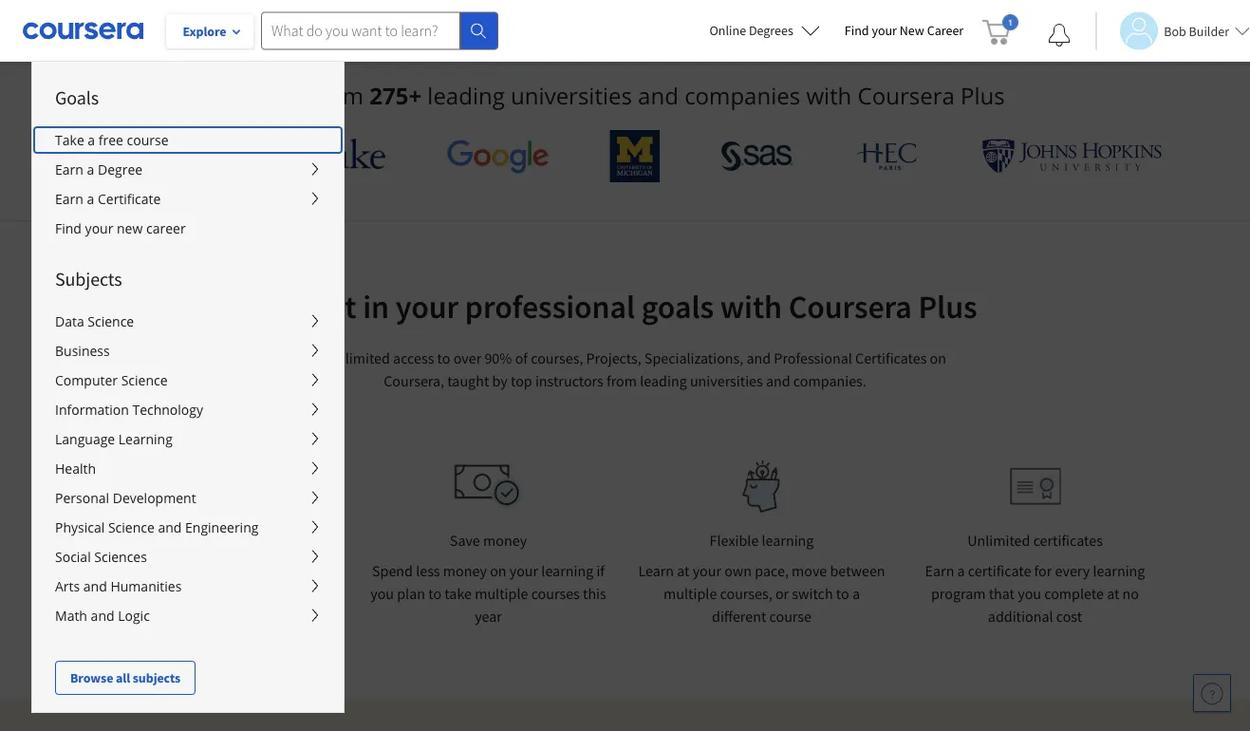 Task type: describe. For each thing, give the bounding box(es) containing it.
save
[[450, 531, 480, 550]]

flexible
[[710, 531, 759, 550]]

find your new career link
[[835, 19, 974, 43]]

get
[[304, 349, 326, 367]]

plan
[[397, 584, 425, 603]]

flexible learning
[[710, 531, 814, 550]]

language learning button
[[32, 424, 344, 454]]

unlimited
[[968, 531, 1031, 550]]

any
[[147, 561, 170, 580]]

sas image
[[721, 141, 794, 171]]

at inside earn a certificate for every learning program that you complete at no additional cost
[[1107, 584, 1120, 603]]

science for data
[[88, 312, 134, 330]]

career
[[927, 22, 964, 39]]

computer science button
[[32, 366, 344, 395]]

save money image
[[454, 464, 523, 509]]

flexible learning image
[[729, 461, 795, 513]]

between
[[830, 561, 886, 580]]

health button
[[32, 454, 344, 483]]

goals
[[55, 86, 99, 110]]

earn a certificate
[[55, 190, 161, 208]]

and up university of michigan image
[[638, 80, 679, 111]]

less
[[416, 561, 440, 580]]

take inside spend less money on your learning if you plan to take multiple courses this year
[[445, 584, 472, 603]]

taught
[[448, 371, 489, 390]]

on inside spend less money on your learning if you plan to take multiple courses this year
[[490, 561, 507, 580]]

earn for earn a certificate
[[55, 190, 83, 208]]

certificate
[[968, 561, 1032, 580]]

switch
[[792, 584, 833, 603]]

a for degree
[[87, 160, 94, 179]]

anything
[[206, 531, 263, 550]]

health
[[55, 460, 96, 478]]

own
[[725, 561, 752, 580]]

earn for earn a degree
[[55, 160, 83, 179]]

or inside the explore any interest or trending topic, take prerequisites, and advance your skills
[[224, 561, 238, 580]]

trending
[[241, 561, 295, 580]]

goals
[[642, 286, 714, 327]]

university of illinois at urbana-champaign image
[[88, 141, 236, 171]]

coursera,
[[384, 371, 444, 390]]

take
[[55, 131, 84, 149]]

different
[[712, 607, 767, 626]]

explore for explore
[[183, 23, 226, 40]]

additional
[[988, 607, 1054, 626]]

learning for spend less money on your learning if you plan to take multiple courses this year
[[542, 561, 594, 580]]

certificate
[[98, 190, 161, 208]]

career
[[146, 219, 186, 237]]

engineering
[[185, 518, 259, 537]]

access
[[393, 349, 434, 367]]

degrees
[[749, 22, 794, 39]]

universities inside get unlimited access to over 90% of courses, projects, specializations, and professional certificates on coursera, taught by top instructors from leading universities and companies.
[[690, 371, 763, 390]]

unlimited
[[329, 349, 390, 367]]

language learning
[[55, 430, 173, 448]]

1 horizontal spatial learning
[[762, 531, 814, 550]]

earn a degree button
[[32, 155, 344, 184]]

online
[[710, 22, 746, 39]]

at inside learn at your own pace, move between multiple courses, or switch to a different course
[[677, 561, 690, 580]]

and inside the explore any interest or trending topic, take prerequisites, and advance your skills
[[219, 584, 243, 603]]

help center image
[[1201, 682, 1224, 705]]

online degrees button
[[695, 9, 835, 51]]

explore button
[[166, 14, 254, 48]]

every
[[1055, 561, 1090, 580]]

1 vertical spatial coursera
[[789, 286, 912, 327]]

math
[[55, 607, 87, 625]]

bob builder
[[1164, 22, 1230, 39]]

courses, inside learn at your own pace, move between multiple courses, or switch to a different course
[[720, 584, 773, 603]]

0 vertical spatial with
[[807, 80, 852, 111]]

logic
[[118, 607, 150, 625]]

invest in your professional goals with coursera plus
[[273, 286, 978, 327]]

shopping cart: 1 item image
[[983, 14, 1019, 45]]

computer
[[55, 371, 118, 389]]

browse all subjects button
[[55, 661, 196, 695]]

course inside explore menu element
[[127, 131, 169, 149]]

personal development button
[[32, 483, 344, 513]]

year
[[475, 607, 502, 626]]

to inside get unlimited access to over 90% of courses, projects, specializations, and professional certificates on coursera, taught by top instructors from leading universities and companies.
[[437, 349, 451, 367]]

to inside spend less money on your learning if you plan to take multiple courses this year
[[428, 584, 442, 603]]

multiple inside spend less money on your learning if you plan to take multiple courses this year
[[475, 584, 528, 603]]

new
[[117, 219, 143, 237]]

certificates
[[1034, 531, 1103, 550]]

a for free
[[88, 131, 95, 149]]

take a free course
[[55, 131, 169, 149]]

hec paris image
[[855, 137, 921, 176]]

a for certificate
[[958, 561, 965, 580]]

skills
[[199, 607, 231, 626]]

course inside learn at your own pace, move between multiple courses, or switch to a different course
[[770, 607, 812, 626]]

personal development
[[55, 489, 196, 507]]

find for find your new career
[[55, 219, 82, 237]]

a inside learn at your own pace, move between multiple courses, or switch to a different course
[[853, 584, 860, 603]]

learn at your own pace, move between multiple courses, or switch to a different course
[[639, 561, 886, 626]]

learning for earn a certificate for every learning program that you complete at no additional cost
[[1093, 561, 1146, 580]]

0 vertical spatial universities
[[511, 80, 632, 111]]

duke university image
[[297, 139, 386, 169]]

save money
[[450, 531, 527, 550]]

explore any interest or trending topic, take prerequisites, and advance your skills
[[96, 561, 334, 626]]

math and logic
[[55, 607, 150, 625]]

browse
[[70, 669, 113, 687]]

physical
[[55, 518, 105, 537]]

technology
[[132, 401, 203, 419]]

and left professional
[[747, 349, 771, 367]]

humanities
[[111, 577, 182, 595]]

by
[[492, 371, 508, 390]]

data science
[[55, 312, 134, 330]]

program
[[932, 584, 986, 603]]

move
[[792, 561, 827, 580]]

coursera image
[[23, 15, 143, 46]]

companies.
[[794, 371, 867, 390]]

google image
[[447, 139, 549, 174]]

explore for explore any interest or trending topic, take prerequisites, and advance your skills
[[96, 561, 144, 580]]

new
[[900, 22, 925, 39]]

free
[[99, 131, 123, 149]]

all
[[116, 669, 130, 687]]

computer science
[[55, 371, 168, 389]]

johns hopkins university image
[[982, 139, 1163, 174]]



Task type: locate. For each thing, give the bounding box(es) containing it.
1 horizontal spatial from
[[607, 371, 637, 390]]

1 horizontal spatial leading
[[640, 371, 687, 390]]

if
[[597, 561, 605, 580]]

learn up interest
[[168, 531, 203, 550]]

coursera
[[858, 80, 955, 111], [789, 286, 912, 327]]

0 horizontal spatial learn
[[168, 531, 203, 550]]

0 vertical spatial explore
[[183, 23, 226, 40]]

to right plan
[[428, 584, 442, 603]]

0 horizontal spatial take
[[99, 584, 126, 603]]

math and logic button
[[32, 601, 344, 631]]

2 you from the left
[[1018, 584, 1042, 603]]

What do you want to learn? text field
[[261, 12, 461, 50]]

take
[[99, 584, 126, 603], [445, 584, 472, 603]]

find your new career
[[845, 22, 964, 39]]

subjects
[[133, 669, 181, 687]]

or
[[224, 561, 238, 580], [776, 584, 789, 603]]

physical science and engineering
[[55, 518, 259, 537]]

or inside learn at your own pace, move between multiple courses, or switch to a different course
[[776, 584, 789, 603]]

0 vertical spatial learn
[[245, 80, 306, 111]]

earn a degree
[[55, 160, 143, 179]]

find your new career
[[55, 219, 186, 237]]

1 you from the left
[[371, 584, 394, 603]]

1 vertical spatial with
[[721, 286, 782, 327]]

1 horizontal spatial or
[[776, 584, 789, 603]]

explore inside the explore any interest or trending topic, take prerequisites, and advance your skills
[[96, 561, 144, 580]]

universities
[[511, 80, 632, 111], [690, 371, 763, 390]]

or down anything
[[224, 561, 238, 580]]

top
[[511, 371, 532, 390]]

prerequisites,
[[129, 584, 216, 603]]

multiple up year
[[475, 584, 528, 603]]

interest
[[173, 561, 221, 580]]

1 vertical spatial earn
[[55, 190, 83, 208]]

leading up google image
[[428, 80, 505, 111]]

science up information technology
[[121, 371, 168, 389]]

a
[[88, 131, 95, 149], [87, 160, 94, 179], [87, 190, 94, 208], [958, 561, 965, 580], [853, 584, 860, 603]]

science inside dropdown button
[[88, 312, 134, 330]]

1 horizontal spatial universities
[[690, 371, 763, 390]]

0 horizontal spatial or
[[224, 561, 238, 580]]

and down development
[[158, 518, 182, 537]]

multiple inside learn at your own pace, move between multiple courses, or switch to a different course
[[664, 584, 717, 603]]

0 vertical spatial course
[[127, 131, 169, 149]]

coursera up professional
[[789, 286, 912, 327]]

advance
[[246, 584, 299, 603]]

plus down shopping cart: 1 item icon
[[961, 80, 1005, 111]]

explore inside dropdown button
[[183, 23, 226, 40]]

courses, up different
[[720, 584, 773, 603]]

data science button
[[32, 307, 344, 336]]

on
[[930, 349, 947, 367], [490, 561, 507, 580]]

your inside learn at your own pace, move between multiple courses, or switch to a different course
[[693, 561, 722, 580]]

1 vertical spatial courses,
[[720, 584, 773, 603]]

1 vertical spatial universities
[[690, 371, 763, 390]]

invest
[[273, 286, 357, 327]]

learning
[[762, 531, 814, 550], [542, 561, 594, 580], [1093, 561, 1146, 580]]

certificates
[[856, 349, 927, 367]]

0 vertical spatial coursera
[[858, 80, 955, 111]]

spend less money on your learning if you plan to take multiple courses this year
[[371, 561, 607, 626]]

0 vertical spatial from
[[312, 80, 364, 111]]

arts and humanities button
[[32, 572, 344, 601]]

1 vertical spatial plus
[[919, 286, 978, 327]]

and right arts
[[83, 577, 107, 595]]

0 vertical spatial courses,
[[531, 349, 583, 367]]

0 vertical spatial science
[[88, 312, 134, 330]]

find down earn a certificate at the top left of page
[[55, 219, 82, 237]]

science for computer
[[121, 371, 168, 389]]

arts and humanities
[[55, 577, 182, 595]]

0 horizontal spatial from
[[312, 80, 364, 111]]

2 vertical spatial learn
[[639, 561, 674, 580]]

online degrees
[[710, 22, 794, 39]]

take a free course link
[[32, 125, 344, 155]]

for
[[1035, 561, 1052, 580]]

2 multiple from the left
[[664, 584, 717, 603]]

on right the certificates
[[930, 349, 947, 367]]

find your new career link
[[32, 214, 344, 243]]

show notifications image
[[1049, 24, 1071, 47]]

information technology button
[[32, 395, 344, 424]]

1 vertical spatial on
[[490, 561, 507, 580]]

learn anything image
[[189, 461, 241, 513]]

course down switch
[[770, 607, 812, 626]]

earn down take
[[55, 160, 83, 179]]

0 vertical spatial find
[[845, 22, 869, 39]]

and down professional
[[766, 371, 791, 390]]

0 horizontal spatial learning
[[542, 561, 594, 580]]

1 take from the left
[[99, 584, 126, 603]]

your inside the explore any interest or trending topic, take prerequisites, and advance your skills
[[303, 584, 331, 603]]

earn up program
[[925, 561, 955, 580]]

plus
[[961, 80, 1005, 111], [919, 286, 978, 327]]

development
[[113, 489, 196, 507]]

with right the companies
[[807, 80, 852, 111]]

universities down specializations, at the right of page
[[690, 371, 763, 390]]

0 horizontal spatial leading
[[428, 80, 505, 111]]

0 horizontal spatial at
[[677, 561, 690, 580]]

0 vertical spatial on
[[930, 349, 947, 367]]

subjects
[[55, 267, 122, 291]]

get unlimited access to over 90% of courses, projects, specializations, and professional certificates on coursera, taught by top instructors from leading universities and companies.
[[304, 349, 947, 390]]

1 vertical spatial at
[[1107, 584, 1120, 603]]

0 horizontal spatial course
[[127, 131, 169, 149]]

that
[[989, 584, 1015, 603]]

at left "no"
[[1107, 584, 1120, 603]]

no
[[1123, 584, 1140, 603]]

and left logic
[[91, 607, 114, 625]]

1 vertical spatial learn
[[168, 531, 203, 550]]

unlimited certificates image
[[1010, 468, 1061, 506]]

complete
[[1045, 584, 1104, 603]]

0 horizontal spatial universities
[[511, 80, 632, 111]]

money inside spend less money on your learning if you plan to take multiple courses this year
[[443, 561, 487, 580]]

0 vertical spatial earn
[[55, 160, 83, 179]]

course right 'free'
[[127, 131, 169, 149]]

learn right if
[[639, 561, 674, 580]]

multiple up different
[[664, 584, 717, 603]]

university of michigan image
[[610, 130, 660, 182]]

1 horizontal spatial with
[[807, 80, 852, 111]]

to left "over"
[[437, 349, 451, 367]]

business button
[[32, 336, 344, 366]]

on down save money
[[490, 561, 507, 580]]

1 vertical spatial explore
[[96, 561, 144, 580]]

earn a certificate for every learning program that you complete at no additional cost
[[925, 561, 1146, 626]]

from inside get unlimited access to over 90% of courses, projects, specializations, and professional certificates on coursera, taught by top instructors from leading universities and companies.
[[607, 371, 637, 390]]

0 horizontal spatial multiple
[[475, 584, 528, 603]]

to
[[437, 349, 451, 367], [428, 584, 442, 603], [836, 584, 850, 603]]

bob builder button
[[1096, 12, 1251, 50]]

1 vertical spatial leading
[[640, 371, 687, 390]]

0 horizontal spatial courses,
[[531, 349, 583, 367]]

with
[[807, 80, 852, 111], [721, 286, 782, 327]]

in
[[363, 286, 389, 327]]

0 horizontal spatial you
[[371, 584, 394, 603]]

menu item
[[343, 61, 1235, 731]]

bob
[[1164, 22, 1187, 39]]

science up business
[[88, 312, 134, 330]]

1 horizontal spatial learn
[[245, 80, 306, 111]]

0 horizontal spatial find
[[55, 219, 82, 237]]

you
[[371, 584, 394, 603], [1018, 584, 1042, 603]]

earn a certificate button
[[32, 184, 344, 214]]

2 horizontal spatial learning
[[1093, 561, 1146, 580]]

1 vertical spatial money
[[443, 561, 487, 580]]

science inside dropdown button
[[121, 371, 168, 389]]

you down spend
[[371, 584, 394, 603]]

0 vertical spatial at
[[677, 561, 690, 580]]

at left own
[[677, 561, 690, 580]]

1 horizontal spatial at
[[1107, 584, 1120, 603]]

group containing goals
[[31, 61, 1235, 731]]

sciences
[[94, 548, 147, 566]]

take up math and logic
[[99, 584, 126, 603]]

earn
[[55, 160, 83, 179], [55, 190, 83, 208], [925, 561, 955, 580]]

find left new
[[845, 22, 869, 39]]

money down save in the left of the page
[[443, 561, 487, 580]]

earn down the earn a degree
[[55, 190, 83, 208]]

courses
[[531, 584, 580, 603]]

data
[[55, 312, 84, 330]]

2 horizontal spatial learn
[[639, 561, 674, 580]]

take right plan
[[445, 584, 472, 603]]

1 horizontal spatial multiple
[[664, 584, 717, 603]]

0 vertical spatial or
[[224, 561, 238, 580]]

specializations,
[[645, 349, 744, 367]]

1 horizontal spatial on
[[930, 349, 947, 367]]

and inside popup button
[[158, 518, 182, 537]]

1 horizontal spatial course
[[770, 607, 812, 626]]

learn for learn anything
[[168, 531, 203, 550]]

learning inside spend less money on your learning if you plan to take multiple courses this year
[[542, 561, 594, 580]]

1 horizontal spatial courses,
[[720, 584, 773, 603]]

leading inside get unlimited access to over 90% of courses, projects, specializations, and professional certificates on coursera, taught by top instructors from leading universities and companies.
[[640, 371, 687, 390]]

science for physical
[[108, 518, 155, 537]]

this
[[583, 584, 607, 603]]

90%
[[485, 349, 512, 367]]

you inside spend less money on your learning if you plan to take multiple courses this year
[[371, 584, 394, 603]]

with right "goals"
[[721, 286, 782, 327]]

a for certificate
[[87, 190, 94, 208]]

unlimited certificates
[[968, 531, 1103, 550]]

earn inside earn a certificate for every learning program that you complete at no additional cost
[[925, 561, 955, 580]]

social sciences
[[55, 548, 147, 566]]

leading down specializations, at the right of page
[[640, 371, 687, 390]]

coursera up "hec paris" image
[[858, 80, 955, 111]]

from left the 275+
[[312, 80, 364, 111]]

learning up courses
[[542, 561, 594, 580]]

from down projects,
[[607, 371, 637, 390]]

learning up "no"
[[1093, 561, 1146, 580]]

2 vertical spatial science
[[108, 518, 155, 537]]

a left degree
[[87, 160, 94, 179]]

plus up the certificates
[[919, 286, 978, 327]]

and up skills
[[219, 584, 243, 603]]

companies
[[685, 80, 801, 111]]

and inside popup button
[[91, 607, 114, 625]]

to inside learn at your own pace, move between multiple courses, or switch to a different course
[[836, 584, 850, 603]]

degree
[[98, 160, 143, 179]]

2 vertical spatial earn
[[925, 561, 955, 580]]

projects,
[[586, 349, 642, 367]]

your inside explore menu element
[[85, 219, 113, 237]]

learning inside earn a certificate for every learning program that you complete at no additional cost
[[1093, 561, 1146, 580]]

social sciences button
[[32, 542, 344, 572]]

0 vertical spatial leading
[[428, 80, 505, 111]]

learn up duke university 'image'
[[245, 80, 306, 111]]

you inside earn a certificate for every learning program that you complete at no additional cost
[[1018, 584, 1042, 603]]

you up additional
[[1018, 584, 1042, 603]]

money
[[483, 531, 527, 550], [443, 561, 487, 580]]

universities up university of michigan image
[[511, 80, 632, 111]]

1 vertical spatial science
[[121, 371, 168, 389]]

money right save in the left of the page
[[483, 531, 527, 550]]

pace,
[[755, 561, 789, 580]]

1 horizontal spatial explore
[[183, 23, 226, 40]]

0 vertical spatial money
[[483, 531, 527, 550]]

learn anything
[[168, 531, 263, 550]]

learn for learn from 275+ leading universities and companies with coursera plus
[[245, 80, 306, 111]]

take inside the explore any interest or trending topic, take prerequisites, and advance your skills
[[99, 584, 126, 603]]

builder
[[1189, 22, 1230, 39]]

0 horizontal spatial with
[[721, 286, 782, 327]]

a inside earn a certificate for every learning program that you complete at no additional cost
[[958, 561, 965, 580]]

science inside popup button
[[108, 518, 155, 537]]

and
[[638, 80, 679, 111], [747, 349, 771, 367], [766, 371, 791, 390], [158, 518, 182, 537], [83, 577, 107, 595], [219, 584, 243, 603], [91, 607, 114, 625]]

explore menu element
[[32, 62, 344, 695]]

1 multiple from the left
[[475, 584, 528, 603]]

courses, up the instructors
[[531, 349, 583, 367]]

learn from 275+ leading universities and companies with coursera plus
[[245, 80, 1005, 111]]

language
[[55, 430, 115, 448]]

0 horizontal spatial explore
[[96, 561, 144, 580]]

a left 'free'
[[88, 131, 95, 149]]

on inside get unlimited access to over 90% of courses, projects, specializations, and professional certificates on coursera, taught by top instructors from leading universities and companies.
[[930, 349, 947, 367]]

courses, inside get unlimited access to over 90% of courses, projects, specializations, and professional certificates on coursera, taught by top instructors from leading universities and companies.
[[531, 349, 583, 367]]

learning
[[119, 430, 173, 448]]

find inside explore menu element
[[55, 219, 82, 237]]

your inside spend less money on your learning if you plan to take multiple courses this year
[[510, 561, 539, 580]]

learning up pace,
[[762, 531, 814, 550]]

275+
[[370, 80, 422, 111]]

information
[[55, 401, 129, 419]]

learn for learn at your own pace, move between multiple courses, or switch to a different course
[[639, 561, 674, 580]]

0 vertical spatial plus
[[961, 80, 1005, 111]]

cost
[[1057, 607, 1083, 626]]

or down pace,
[[776, 584, 789, 603]]

personal
[[55, 489, 109, 507]]

1 vertical spatial from
[[607, 371, 637, 390]]

1 horizontal spatial find
[[845, 22, 869, 39]]

1 vertical spatial or
[[776, 584, 789, 603]]

2 take from the left
[[445, 584, 472, 603]]

learn inside learn at your own pace, move between multiple courses, or switch to a different course
[[639, 561, 674, 580]]

1 vertical spatial course
[[770, 607, 812, 626]]

arts
[[55, 577, 80, 595]]

a down between on the right of the page
[[853, 584, 860, 603]]

earn for earn a certificate for every learning program that you complete at no additional cost
[[925, 561, 955, 580]]

science down personal development at the bottom left of the page
[[108, 518, 155, 537]]

a down the earn a degree
[[87, 190, 94, 208]]

None search field
[[261, 12, 499, 50]]

and inside "dropdown button"
[[83, 577, 107, 595]]

group
[[31, 61, 1235, 731]]

browse all subjects
[[70, 669, 181, 687]]

find for find your new career
[[845, 22, 869, 39]]

your
[[872, 22, 897, 39], [85, 219, 113, 237], [396, 286, 459, 327], [510, 561, 539, 580], [693, 561, 722, 580], [303, 584, 331, 603]]

of
[[515, 349, 528, 367]]

1 vertical spatial find
[[55, 219, 82, 237]]

to down between on the right of the page
[[836, 584, 850, 603]]

1 horizontal spatial take
[[445, 584, 472, 603]]

1 horizontal spatial you
[[1018, 584, 1042, 603]]

a up program
[[958, 561, 965, 580]]

0 horizontal spatial on
[[490, 561, 507, 580]]



Task type: vqa. For each thing, say whether or not it's contained in the screenshot.
leftmost Learn
yes



